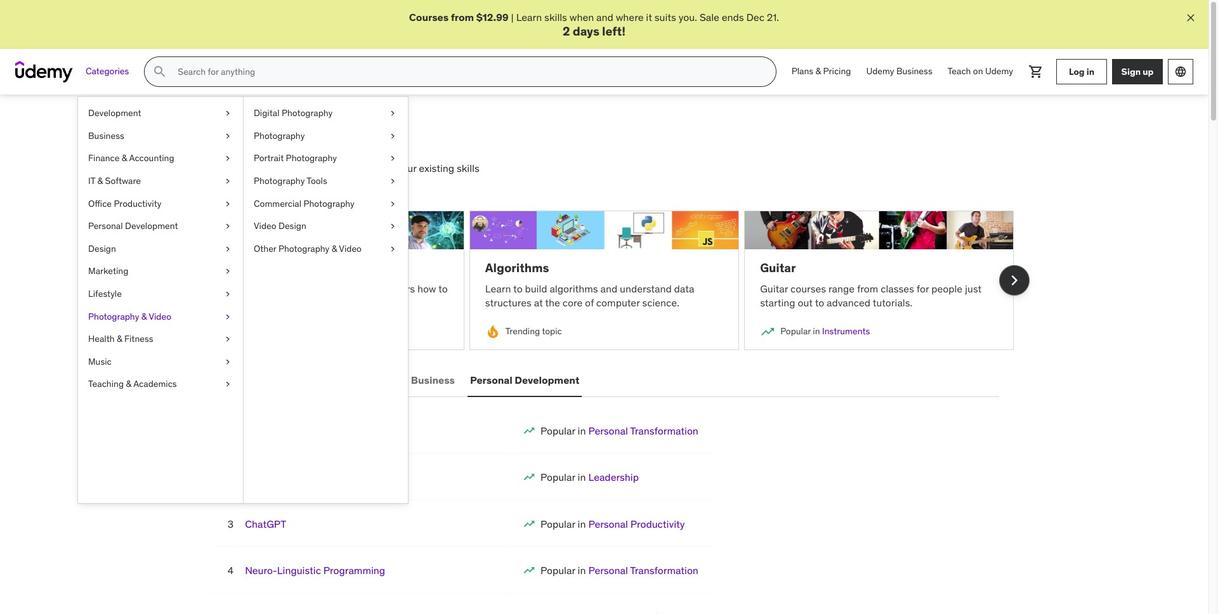 Task type: vqa. For each thing, say whether or not it's contained in the screenshot.
Personal related to third cell from the top
yes



Task type: locate. For each thing, give the bounding box(es) containing it.
0 horizontal spatial popular in image
[[210, 324, 226, 340]]

0 horizontal spatial productivity
[[114, 198, 161, 209]]

in for 3rd popular in icon from the bottom of the page
[[578, 471, 586, 484]]

2 vertical spatial development
[[515, 374, 580, 387]]

cell
[[541, 425, 699, 437], [541, 471, 639, 484], [541, 518, 685, 530], [541, 564, 699, 577], [541, 611, 699, 614]]

to up structures
[[513, 282, 523, 295]]

2 horizontal spatial video
[[339, 243, 362, 254]]

21.
[[767, 11, 779, 23]]

1 horizontal spatial from
[[451, 11, 474, 23]]

in for popular in image for guitar
[[813, 326, 820, 337]]

& for academics
[[126, 378, 131, 390]]

the
[[545, 296, 560, 309]]

1 personal transformation link from the top
[[589, 425, 699, 437]]

xsmall image inside the photography tools link
[[388, 175, 398, 188]]

1 vertical spatial skills
[[457, 162, 480, 174]]

0 vertical spatial design
[[279, 220, 306, 232]]

from up advanced
[[857, 282, 879, 295]]

on
[[973, 66, 983, 77]]

xsmall image inside it & software link
[[223, 175, 233, 188]]

business for business link
[[88, 130, 124, 141]]

0 vertical spatial learn
[[516, 11, 542, 23]]

in left leadership
[[578, 471, 586, 484]]

1 popular in personal transformation from the top
[[541, 425, 699, 437]]

xsmall image
[[223, 107, 233, 120], [388, 107, 398, 120], [223, 130, 233, 142], [223, 175, 233, 188], [388, 220, 398, 233], [388, 243, 398, 255], [223, 288, 233, 301], [223, 311, 233, 323], [223, 356, 233, 368], [223, 378, 233, 391]]

xsmall image for personal development
[[223, 220, 233, 233]]

personal up leadership
[[589, 425, 628, 437]]

business inside button
[[411, 374, 455, 387]]

personal development for the personal development button
[[470, 374, 580, 387]]

teaching & academics
[[88, 378, 177, 390]]

1 vertical spatial design
[[88, 243, 116, 254]]

xsmall image down popular in
[[223, 378, 233, 391]]

popular in personal transformation
[[541, 425, 699, 437], [541, 564, 699, 577]]

2 personal transformation link from the top
[[589, 564, 699, 577]]

and up computer
[[601, 282, 618, 295]]

xsmall image inside personal development link
[[223, 220, 233, 233]]

it
[[646, 11, 652, 23]]

xsmall image left digital
[[223, 107, 233, 120]]

popular in image down starting
[[760, 324, 776, 340]]

xsmall image for finance & accounting
[[223, 153, 233, 165]]

topic
[[542, 326, 562, 337]]

xsmall image for it & software
[[223, 175, 233, 188]]

1 vertical spatial from
[[857, 282, 879, 295]]

cell for first popular in icon from the top
[[541, 425, 699, 437]]

4
[[228, 564, 234, 577]]

personal development inside personal development link
[[88, 220, 178, 232]]

1 vertical spatial popular in personal transformation
[[541, 564, 699, 577]]

1 vertical spatial personal transformation link
[[589, 564, 699, 577]]

trending topic image
[[485, 324, 501, 340]]

1 vertical spatial business
[[88, 130, 124, 141]]

2 horizontal spatial from
[[857, 282, 879, 295]]

popular for popular in image for guitar
[[781, 326, 811, 337]]

0 vertical spatial and
[[597, 11, 614, 23]]

cell for second popular in icon from the bottom
[[541, 518, 685, 530]]

office
[[88, 198, 112, 209]]

data
[[674, 282, 695, 295]]

learn inside the courses from $12.99 | learn skills when and where it suits you. sale ends dec 21. 2 days left!
[[516, 11, 542, 23]]

skills right existing
[[457, 162, 480, 174]]

popular for 3rd popular in icon from the bottom of the page
[[541, 471, 576, 484]]

xsmall image inside development link
[[223, 107, 233, 120]]

in right log
[[1087, 66, 1095, 77]]

xsmall image inside business link
[[223, 130, 233, 142]]

xsmall image inside digital photography link
[[388, 107, 398, 120]]

xsmall image for business
[[223, 130, 233, 142]]

2 transformation from the top
[[630, 564, 699, 577]]

core
[[563, 296, 583, 309]]

your
[[397, 162, 417, 174]]

0 vertical spatial video
[[254, 220, 276, 232]]

1 cell from the top
[[541, 425, 699, 437]]

0 vertical spatial popular in personal transformation
[[541, 425, 699, 437]]

2
[[563, 24, 570, 39]]

xsmall image up computers
[[388, 243, 398, 255]]

video up other
[[254, 220, 276, 232]]

development for the personal development button
[[515, 374, 580, 387]]

learn left something at the left top
[[195, 162, 220, 174]]

1 horizontal spatial productivity
[[631, 518, 685, 530]]

xsmall image down machine
[[223, 288, 233, 301]]

skills inside the courses from $12.99 | learn skills when and where it suits you. sale ends dec 21. 2 days left!
[[545, 11, 567, 23]]

commercial photography
[[254, 198, 355, 209]]

personal transformation link for cell for 1st popular in icon from the bottom of the page
[[589, 564, 699, 577]]

1 vertical spatial development
[[125, 220, 178, 232]]

popular in personal transformation up leadership
[[541, 425, 699, 437]]

& for pricing
[[816, 66, 821, 77]]

popular in image for guitar
[[760, 324, 776, 340]]

3
[[228, 518, 234, 530]]

skills up 2
[[545, 11, 567, 23]]

video down video design link at top
[[339, 243, 362, 254]]

and
[[597, 11, 614, 23], [259, 125, 288, 145], [601, 282, 618, 295]]

digital photography link
[[244, 102, 408, 125]]

structures
[[485, 296, 532, 309]]

development inside the personal development button
[[515, 374, 580, 387]]

xsmall image
[[388, 130, 398, 142], [223, 153, 233, 165], [388, 153, 398, 165], [388, 175, 398, 188], [223, 198, 233, 210], [388, 198, 398, 210], [223, 220, 233, 233], [223, 243, 233, 255], [223, 266, 233, 278], [223, 333, 233, 346]]

in down popular in leadership
[[578, 518, 586, 530]]

personal inside the personal development button
[[470, 374, 513, 387]]

development down topic
[[515, 374, 580, 387]]

0 horizontal spatial from
[[236, 296, 257, 309]]

photography up learning
[[279, 243, 330, 254]]

commercial
[[254, 198, 301, 209]]

popular in personal transformation for cell related to first popular in icon from the top
[[541, 425, 699, 437]]

xsmall image for photography tools
[[388, 175, 398, 188]]

xsmall image inside design link
[[223, 243, 233, 255]]

1 horizontal spatial business
[[411, 374, 455, 387]]

from left $12.99
[[451, 11, 474, 23]]

dec
[[747, 11, 765, 23]]

0 vertical spatial skills
[[545, 11, 567, 23]]

personal transformation link for cell related to first popular in icon from the top
[[589, 425, 699, 437]]

1 horizontal spatial personal development
[[470, 374, 580, 387]]

data.
[[259, 296, 282, 309]]

2 vertical spatial and
[[601, 282, 618, 295]]

personal down trending topic icon
[[470, 374, 513, 387]]

1 vertical spatial productivity
[[631, 518, 685, 530]]

and up left!
[[597, 11, 614, 23]]

starting
[[760, 296, 796, 309]]

in up popular in leadership
[[578, 425, 586, 437]]

skills
[[545, 11, 567, 23], [457, 162, 480, 174]]

out
[[798, 296, 813, 309]]

0 vertical spatial productivity
[[114, 198, 161, 209]]

for
[[917, 282, 929, 295]]

video down lifestyle link
[[149, 311, 171, 322]]

Search for anything text field
[[175, 61, 761, 83]]

and down digital
[[259, 125, 288, 145]]

from inside guitar courses range from classes for people just starting out to advanced tutorials.
[[857, 282, 879, 295]]

office productivity link
[[78, 193, 243, 215]]

neuro-
[[245, 564, 277, 577]]

personal development inside button
[[470, 374, 580, 387]]

popular
[[195, 125, 256, 145], [231, 326, 261, 337], [781, 326, 811, 337], [541, 425, 576, 437], [541, 471, 576, 484], [541, 518, 576, 530], [541, 564, 576, 577]]

xsmall image for portrait photography
[[388, 153, 398, 165]]

range
[[829, 282, 855, 295]]

udemy right 'on'
[[986, 66, 1014, 77]]

1 vertical spatial transformation
[[630, 564, 699, 577]]

up
[[1143, 66, 1154, 77]]

popular in image for machine learning
[[210, 324, 226, 340]]

0 vertical spatial guitar
[[760, 260, 796, 276]]

1 horizontal spatial design
[[279, 220, 306, 232]]

xsmall image inside teaching & academics link
[[223, 378, 233, 391]]

design
[[279, 220, 306, 232], [88, 243, 116, 254]]

photography up portrait
[[254, 130, 305, 141]]

photography up the health & fitness
[[88, 311, 139, 322]]

in down the "popular in personal productivity"
[[578, 564, 586, 577]]

something
[[223, 162, 271, 174]]

2 vertical spatial video
[[149, 311, 171, 322]]

just
[[965, 282, 982, 295]]

|
[[511, 11, 514, 23]]

1 vertical spatial personal development
[[470, 374, 580, 387]]

video design link
[[244, 215, 408, 238]]

teaching & academics link
[[78, 373, 243, 396]]

development inside development link
[[88, 107, 141, 119]]

personal for second popular in icon from the bottom
[[589, 518, 628, 530]]

xsmall image down your
[[388, 220, 398, 233]]

xsmall image up something at the left top
[[223, 130, 233, 142]]

xsmall image inside other photography & video link
[[388, 243, 398, 255]]

1 horizontal spatial skills
[[545, 11, 567, 23]]

2 horizontal spatial learn
[[516, 11, 542, 23]]

2 horizontal spatial business
[[897, 66, 933, 77]]

5 cell from the top
[[541, 611, 699, 614]]

xsmall image down something at the left top
[[223, 175, 233, 188]]

personal development link
[[78, 215, 243, 238]]

0 horizontal spatial learn
[[195, 162, 220, 174]]

computers
[[366, 282, 415, 295]]

finance & accounting
[[88, 153, 174, 164]]

personal down the "popular in personal productivity"
[[589, 564, 628, 577]]

transformation for 1st popular in icon from the bottom of the page
[[630, 564, 699, 577]]

& up fitness
[[141, 311, 147, 322]]

personal development for personal development link
[[88, 220, 178, 232]]

photography link
[[244, 125, 408, 147]]

personal down leadership link
[[589, 518, 628, 530]]

& right health
[[117, 333, 122, 345]]

&
[[816, 66, 821, 77], [122, 153, 127, 164], [97, 175, 103, 187], [332, 243, 337, 254], [141, 311, 147, 322], [117, 333, 122, 345], [126, 378, 131, 390]]

use statistical probability to teach computers how to learn from data.
[[210, 282, 448, 309]]

personal productivity link
[[589, 518, 685, 530]]

understand
[[620, 282, 672, 295]]

0 horizontal spatial udemy
[[867, 66, 895, 77]]

xsmall image inside video design link
[[388, 220, 398, 233]]

& right plans
[[816, 66, 821, 77]]

xsmall image inside music link
[[223, 356, 233, 368]]

2 guitar from the top
[[760, 282, 788, 295]]

popular in personal transformation down the "popular in personal productivity"
[[541, 564, 699, 577]]

in inside log in link
[[1087, 66, 1095, 77]]

0 horizontal spatial business
[[88, 130, 124, 141]]

plans
[[792, 66, 814, 77]]

to right out
[[815, 296, 825, 309]]

personal down 'office'
[[88, 220, 123, 232]]

xsmall image for teaching & academics
[[223, 378, 233, 391]]

0 horizontal spatial design
[[88, 243, 116, 254]]

teach on udemy
[[948, 66, 1014, 77]]

xsmall image up bestselling
[[223, 356, 233, 368]]

to right how at the left top of the page
[[439, 282, 448, 295]]

to inside guitar courses range from classes for people just starting out to advanced tutorials.
[[815, 296, 825, 309]]

1 guitar from the top
[[760, 260, 796, 276]]

0 horizontal spatial personal development
[[88, 220, 178, 232]]

development down categories dropdown button
[[88, 107, 141, 119]]

learn right |
[[516, 11, 542, 23]]

& right it
[[97, 175, 103, 187]]

popular in image down learn
[[210, 324, 226, 340]]

xsmall image inside photography link
[[388, 130, 398, 142]]

development down office productivity link
[[125, 220, 178, 232]]

popular in image
[[210, 324, 226, 340], [760, 324, 776, 340]]

xsmall image inside photography & video link
[[223, 311, 233, 323]]

2 vertical spatial business
[[411, 374, 455, 387]]

sign up
[[1122, 66, 1154, 77]]

linguistic
[[277, 564, 321, 577]]

xsmall image inside office productivity link
[[223, 198, 233, 210]]

build
[[525, 282, 547, 295]]

xsmall image inside finance & accounting link
[[223, 153, 233, 165]]

xsmall image inside health & fitness link
[[223, 333, 233, 346]]

and inside the courses from $12.99 | learn skills when and where it suits you. sale ends dec 21. 2 days left!
[[597, 11, 614, 23]]

in for 1st popular in icon from the bottom of the page
[[578, 564, 586, 577]]

personal development down 'trending'
[[470, 374, 580, 387]]

photography
[[282, 107, 333, 119], [254, 130, 305, 141], [286, 153, 337, 164], [254, 175, 305, 187], [304, 198, 355, 209], [279, 243, 330, 254], [88, 311, 139, 322]]

digital
[[254, 107, 280, 119]]

udemy image
[[15, 61, 73, 83]]

4 popular in image from the top
[[523, 564, 536, 577]]

personal development down office productivity
[[88, 220, 178, 232]]

udemy right pricing
[[867, 66, 895, 77]]

1 vertical spatial and
[[259, 125, 288, 145]]

xsmall image inside the portrait photography link
[[388, 153, 398, 165]]

learn up structures
[[485, 282, 511, 295]]

0 vertical spatial development
[[88, 107, 141, 119]]

& right the 'finance'
[[122, 153, 127, 164]]

popular and trending topics
[[195, 125, 406, 145]]

instruments link
[[823, 326, 870, 337]]

guitar inside guitar courses range from classes for people just starting out to advanced tutorials.
[[760, 282, 788, 295]]

photography up popular and trending topics
[[282, 107, 333, 119]]

2 popular in image from the left
[[760, 324, 776, 340]]

video design
[[254, 220, 306, 232]]

3 cell from the top
[[541, 518, 685, 530]]

design up marketing
[[88, 243, 116, 254]]

1 vertical spatial learn
[[195, 162, 220, 174]]

music
[[88, 356, 112, 367]]

0 horizontal spatial skills
[[457, 162, 480, 174]]

2 vertical spatial learn
[[485, 282, 511, 295]]

from down the statistical
[[236, 296, 257, 309]]

xsmall image for photography & video
[[223, 311, 233, 323]]

design down commercial photography at the top of page
[[279, 220, 306, 232]]

tools
[[307, 175, 327, 187]]

tutorials.
[[873, 296, 913, 309]]

existing
[[419, 162, 454, 174]]

popular in image
[[523, 425, 536, 437], [523, 471, 536, 484], [523, 518, 536, 530], [523, 564, 536, 577]]

xsmall image down learn
[[223, 311, 233, 323]]

development inside personal development link
[[125, 220, 178, 232]]

1 transformation from the top
[[630, 425, 699, 437]]

1 horizontal spatial popular in image
[[760, 324, 776, 340]]

when
[[570, 11, 594, 23]]

popular for second popular in icon from the bottom
[[541, 518, 576, 530]]

to inside learn to build algorithms and understand data structures at the core of computer science.
[[513, 282, 523, 295]]

personal transformation link down personal productivity link
[[589, 564, 699, 577]]

from inside the courses from $12.99 | learn skills when and where it suits you. sale ends dec 21. 2 days left!
[[451, 11, 474, 23]]

categories
[[86, 66, 129, 77]]

2 cell from the top
[[541, 471, 639, 484]]

1 popular in image from the left
[[210, 324, 226, 340]]

0 vertical spatial from
[[451, 11, 474, 23]]

algorithms
[[485, 260, 549, 276]]

or
[[347, 162, 356, 174]]

1 horizontal spatial udemy
[[986, 66, 1014, 77]]

xsmall image inside lifestyle link
[[223, 288, 233, 301]]

xsmall image inside 'marketing' link
[[223, 266, 233, 278]]

statistical
[[230, 282, 274, 295]]

log
[[1069, 66, 1085, 77]]

portrait photography link
[[244, 147, 408, 170]]

0 horizontal spatial video
[[149, 311, 171, 322]]

guitar
[[760, 260, 796, 276], [760, 282, 788, 295]]

personal development button
[[468, 366, 582, 396]]

2 popular in personal transformation from the top
[[541, 564, 699, 577]]

& right teaching
[[126, 378, 131, 390]]

bestselling
[[212, 374, 267, 387]]

personal development
[[88, 220, 178, 232], [470, 374, 580, 387]]

& for software
[[97, 175, 103, 187]]

cell for 1st popular in icon from the bottom of the page
[[541, 564, 699, 577]]

in for second popular in icon from the bottom
[[578, 518, 586, 530]]

2 popular in image from the top
[[523, 471, 536, 484]]

1 horizontal spatial learn
[[485, 282, 511, 295]]

in left instruments 'link'
[[813, 326, 820, 337]]

1 vertical spatial guitar
[[760, 282, 788, 295]]

photography up tools
[[286, 153, 337, 164]]

0 vertical spatial personal development
[[88, 220, 178, 232]]

personal transformation link up leadership link
[[589, 425, 699, 437]]

2 vertical spatial from
[[236, 296, 257, 309]]

xsmall image inside commercial photography link
[[388, 198, 398, 210]]

0 vertical spatial transformation
[[630, 425, 699, 437]]

0 vertical spatial personal transformation link
[[589, 425, 699, 437]]

4 cell from the top
[[541, 564, 699, 577]]

learn inside learn to build algorithms and understand data structures at the core of computer science.
[[485, 282, 511, 295]]

productivity
[[114, 198, 161, 209], [631, 518, 685, 530]]

xsmall image up topics on the left
[[388, 107, 398, 120]]



Task type: describe. For each thing, give the bounding box(es) containing it.
in down data.
[[263, 326, 270, 337]]

popular in
[[231, 326, 270, 337]]

from inside use statistical probability to teach computers how to learn from data.
[[236, 296, 257, 309]]

1 vertical spatial video
[[339, 243, 362, 254]]

suits
[[655, 11, 676, 23]]

use
[[210, 282, 228, 295]]

left!
[[602, 24, 626, 39]]

cell for 3rd popular in icon from the bottom of the page
[[541, 471, 639, 484]]

topics
[[360, 125, 406, 145]]

machine learning
[[210, 260, 312, 276]]

sign up link
[[1113, 59, 1163, 85]]

photography up the commercial
[[254, 175, 305, 187]]

next image
[[1004, 270, 1025, 291]]

shopping cart with 0 items image
[[1029, 64, 1044, 79]]

& for accounting
[[122, 153, 127, 164]]

finance & accounting link
[[78, 147, 243, 170]]

music link
[[78, 351, 243, 373]]

software
[[105, 175, 141, 187]]

xsmall image for health & fitness
[[223, 333, 233, 346]]

photography & video
[[88, 311, 171, 322]]

popular in leadership
[[541, 471, 639, 484]]

to left the teach
[[327, 282, 336, 295]]

improve
[[358, 162, 395, 174]]

popular for first popular in icon from the top
[[541, 425, 576, 437]]

algorithms
[[550, 282, 598, 295]]

guitar for guitar
[[760, 260, 796, 276]]

machine
[[210, 260, 259, 276]]

lifestyle link
[[78, 283, 243, 306]]

trending
[[506, 326, 540, 337]]

close image
[[1185, 11, 1198, 24]]

guitar for guitar courses range from classes for people just starting out to advanced tutorials.
[[760, 282, 788, 295]]

2 udemy from the left
[[986, 66, 1014, 77]]

photography down the photography tools link
[[304, 198, 355, 209]]

xsmall image for lifestyle
[[223, 288, 233, 301]]

marketing
[[88, 266, 128, 277]]

productivity inside office productivity link
[[114, 198, 161, 209]]

computer
[[597, 296, 640, 309]]

other photography & video link
[[244, 238, 408, 260]]

chatgpt
[[245, 518, 286, 530]]

new
[[326, 162, 344, 174]]

plans & pricing
[[792, 66, 851, 77]]

probability
[[277, 282, 325, 295]]

personal for first popular in icon from the top
[[589, 425, 628, 437]]

lifestyle
[[88, 288, 122, 300]]

1 horizontal spatial video
[[254, 220, 276, 232]]

where
[[616, 11, 644, 23]]

programming
[[324, 564, 385, 577]]

teach
[[948, 66, 971, 77]]

days
[[573, 24, 600, 39]]

$12.99
[[476, 11, 509, 23]]

popular for 1st popular in icon from the bottom of the page
[[541, 564, 576, 577]]

pricing
[[824, 66, 851, 77]]

other photography & video
[[254, 243, 362, 254]]

accounting
[[129, 153, 174, 164]]

learn
[[210, 296, 233, 309]]

leadership link
[[589, 471, 639, 484]]

popular in instruments
[[781, 326, 870, 337]]

science.
[[643, 296, 680, 309]]

personal inside personal development link
[[88, 220, 123, 232]]

teach on udemy link
[[940, 57, 1021, 87]]

other
[[254, 243, 276, 254]]

xsmall image for marketing
[[223, 266, 233, 278]]

xsmall image for photography
[[388, 130, 398, 142]]

xsmall image for office productivity
[[223, 198, 233, 210]]

finance
[[88, 153, 120, 164]]

transformation for first popular in icon from the top
[[630, 425, 699, 437]]

xsmall image for digital photography
[[388, 107, 398, 120]]

xsmall image for development
[[223, 107, 233, 120]]

learn for popular and trending topics
[[195, 162, 220, 174]]

health
[[88, 333, 115, 345]]

learn for algorithms
[[485, 282, 511, 295]]

neuro-linguistic programming link
[[245, 564, 385, 577]]

1 udemy from the left
[[867, 66, 895, 77]]

popular in personal productivity
[[541, 518, 685, 530]]

chatgpt link
[[245, 518, 286, 530]]

office productivity
[[88, 198, 161, 209]]

sale
[[700, 11, 720, 23]]

plans & pricing link
[[784, 57, 859, 87]]

choose a language image
[[1175, 65, 1187, 78]]

trending topic
[[506, 326, 562, 337]]

udemy business link
[[859, 57, 940, 87]]

0 vertical spatial business
[[897, 66, 933, 77]]

neuro-linguistic programming
[[245, 564, 385, 577]]

submit search image
[[153, 64, 168, 79]]

udemy business
[[867, 66, 933, 77]]

people
[[932, 282, 963, 295]]

of
[[585, 296, 594, 309]]

personal for 1st popular in icon from the bottom of the page
[[589, 564, 628, 577]]

ends
[[722, 11, 744, 23]]

design link
[[78, 238, 243, 260]]

xsmall image for other photography & video
[[388, 243, 398, 255]]

and inside learn to build algorithms and understand data structures at the core of computer science.
[[601, 282, 618, 295]]

xsmall image for design
[[223, 243, 233, 255]]

& for fitness
[[117, 333, 122, 345]]

it & software link
[[78, 170, 243, 193]]

carousel element
[[195, 195, 1030, 366]]

in for first popular in icon from the top
[[578, 425, 586, 437]]

fitness
[[124, 333, 153, 345]]

courses
[[409, 11, 449, 23]]

& for video
[[141, 311, 147, 322]]

it & software
[[88, 175, 141, 187]]

digital photography
[[254, 107, 333, 119]]

at
[[534, 296, 543, 309]]

xsmall image for music
[[223, 356, 233, 368]]

xsmall image for commercial photography
[[388, 198, 398, 210]]

courses from $12.99 | learn skills when and where it suits you. sale ends dec 21. 2 days left!
[[409, 11, 779, 39]]

business for business button
[[411, 374, 455, 387]]

business link
[[78, 125, 243, 147]]

categories button
[[78, 57, 137, 87]]

instruments
[[823, 326, 870, 337]]

development for personal development link
[[125, 220, 178, 232]]

log in
[[1069, 66, 1095, 77]]

& down video design link at top
[[332, 243, 337, 254]]

completely
[[273, 162, 323, 174]]

courses
[[791, 282, 826, 295]]

academics
[[133, 378, 177, 390]]

1 popular in image from the top
[[523, 425, 536, 437]]

xsmall image for video design
[[388, 220, 398, 233]]

popular in personal transformation for cell for 1st popular in icon from the bottom of the page
[[541, 564, 699, 577]]

classes
[[881, 282, 915, 295]]

marketing link
[[78, 260, 243, 283]]

you.
[[679, 11, 697, 23]]

3 popular in image from the top
[[523, 518, 536, 530]]



